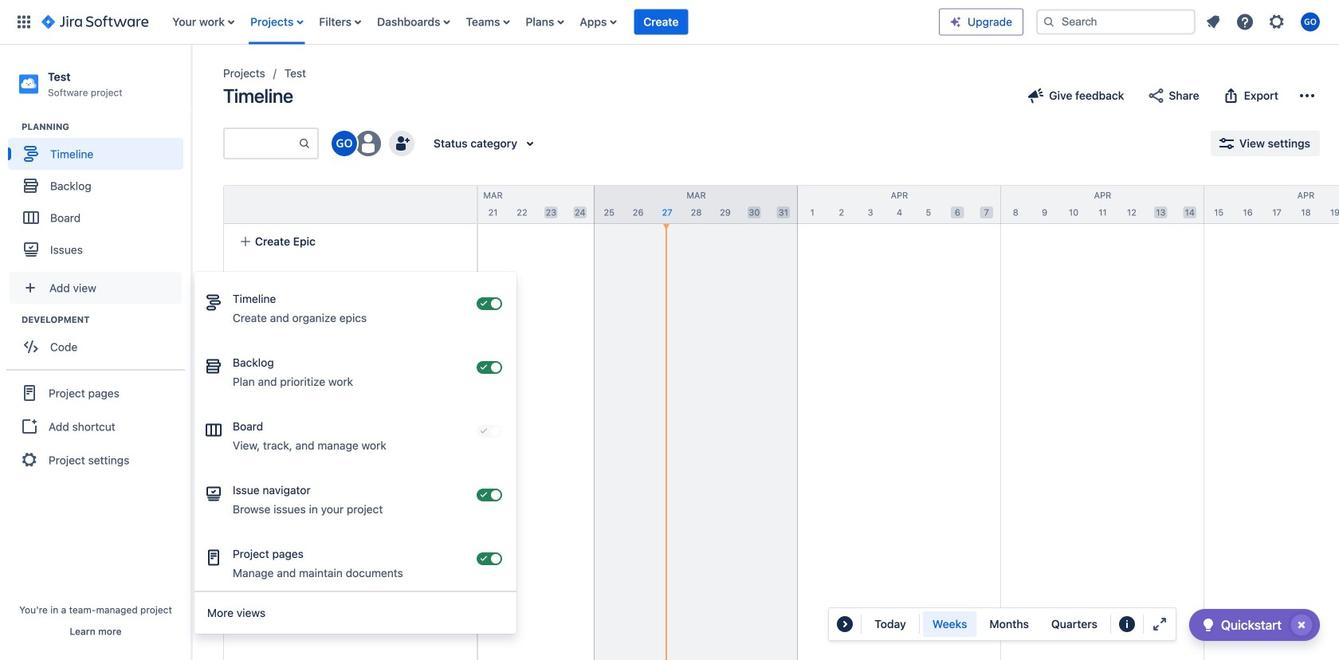 Task type: locate. For each thing, give the bounding box(es) containing it.
sidebar navigation image
[[174, 64, 209, 96]]

add people image
[[392, 134, 411, 153]]

list item
[[634, 0, 688, 44]]

2 column header from the left
[[391, 186, 595, 223]]

4 column header from the left
[[798, 186, 1001, 223]]

0 vertical spatial heading
[[22, 121, 191, 133]]

column header
[[188, 186, 391, 223], [391, 186, 595, 223], [595, 186, 798, 223], [798, 186, 1001, 223], [1001, 186, 1205, 223], [1205, 186, 1340, 223]]

row group
[[223, 185, 477, 224]]

list
[[164, 0, 939, 44], [1199, 8, 1330, 36]]

export icon image
[[1222, 86, 1241, 105]]

group
[[8, 121, 191, 270], [8, 314, 191, 368], [6, 369, 185, 483], [923, 612, 1107, 637]]

1 heading from the top
[[22, 121, 191, 133]]

banner
[[0, 0, 1340, 45]]

Search timeline text field
[[225, 129, 298, 158]]

appswitcher icon image
[[14, 12, 33, 31]]

jira software image
[[41, 12, 149, 31], [41, 12, 149, 31]]

primary element
[[10, 0, 939, 44]]

6 column header from the left
[[1205, 186, 1340, 223]]

legend image
[[1118, 615, 1137, 634]]

enter full screen image
[[1150, 615, 1170, 634]]

settings image
[[1268, 12, 1287, 31]]

heading
[[22, 121, 191, 133], [22, 314, 191, 326]]

None search field
[[1037, 9, 1196, 35]]

2 heading from the top
[[22, 314, 191, 326]]

help image
[[1236, 12, 1255, 31]]

row
[[224, 186, 477, 224]]

development image
[[2, 310, 22, 329]]

row group inside timeline grid
[[223, 185, 477, 224]]

timeline grid
[[188, 185, 1340, 660]]

1 vertical spatial heading
[[22, 314, 191, 326]]

heading for development icon
[[22, 314, 191, 326]]

your profile and settings image
[[1301, 12, 1320, 31]]



Task type: vqa. For each thing, say whether or not it's contained in the screenshot.
region on the left of the page
no



Task type: describe. For each thing, give the bounding box(es) containing it.
5 column header from the left
[[1001, 186, 1205, 223]]

3 column header from the left
[[595, 186, 798, 223]]

check image
[[1199, 616, 1218, 635]]

1 column header from the left
[[188, 186, 391, 223]]

1 horizontal spatial list
[[1199, 8, 1330, 36]]

planning image
[[2, 117, 22, 137]]

dismiss quickstart image
[[1289, 612, 1315, 638]]

sidebar element
[[0, 45, 191, 660]]

Search field
[[1037, 9, 1196, 35]]

row inside row group
[[224, 186, 477, 224]]

search image
[[1043, 16, 1056, 28]]

notifications image
[[1204, 12, 1223, 31]]

heading for planning image
[[22, 121, 191, 133]]

0 horizontal spatial list
[[164, 0, 939, 44]]



